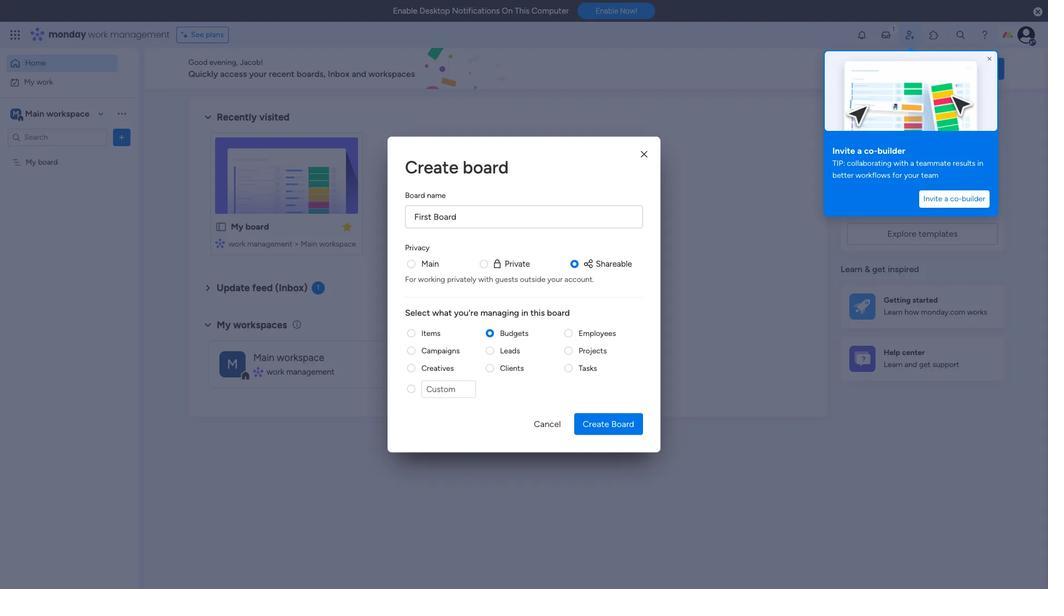 Task type: vqa. For each thing, say whether or not it's contained in the screenshot.
Signs up with an email address from my account domain
no



Task type: locate. For each thing, give the bounding box(es) containing it.
1 vertical spatial builder
[[962, 194, 986, 204]]

0 vertical spatial a
[[858, 146, 862, 156]]

workspace down remove from favorites icon
[[319, 240, 356, 249]]

2 horizontal spatial a
[[945, 194, 949, 204]]

1 horizontal spatial create
[[583, 419, 609, 429]]

builder down "results"
[[962, 194, 986, 204]]

my workspaces
[[217, 319, 287, 331]]

0 vertical spatial and
[[352, 69, 366, 79]]

main right >
[[301, 240, 317, 249]]

0 horizontal spatial create
[[405, 157, 459, 178]]

and down center
[[905, 360, 917, 370]]

private button
[[492, 258, 530, 270]]

0 horizontal spatial enable
[[393, 6, 418, 16]]

learn & get inspired
[[841, 264, 919, 275]]

your up made
[[872, 192, 890, 202]]

m inside workspace selection "element"
[[13, 109, 19, 118]]

jacob!
[[240, 58, 263, 67]]

work inside button
[[36, 77, 53, 87]]

invite a co-builder button
[[919, 191, 990, 208]]

select
[[405, 307, 430, 318]]

workspaces
[[368, 69, 415, 79], [233, 319, 287, 331]]

main down the my work
[[25, 108, 44, 119]]

and
[[352, 69, 366, 79], [905, 360, 917, 370]]

enable desktop notifications on this computer
[[393, 6, 569, 16]]

in left this
[[521, 307, 528, 318]]

1 horizontal spatial get
[[919, 360, 931, 370]]

0 horizontal spatial co-
[[864, 146, 878, 156]]

access
[[220, 69, 247, 79]]

0 vertical spatial main workspace
[[25, 108, 90, 119]]

1 vertical spatial a
[[911, 159, 914, 168]]

1 vertical spatial m
[[227, 356, 238, 372]]

guests
[[495, 275, 518, 284]]

my down home
[[24, 77, 35, 87]]

1 vertical spatial in
[[930, 192, 937, 202]]

1 horizontal spatial builder
[[962, 194, 986, 204]]

option
[[0, 152, 139, 155]]

my board right public board icon
[[231, 222, 269, 232]]

privacy heading
[[405, 242, 430, 254]]

1 horizontal spatial board
[[612, 419, 635, 429]]

public board image
[[215, 221, 227, 233]]

2 vertical spatial management
[[286, 367, 335, 377]]

enable now! button
[[578, 3, 655, 19]]

invite members image
[[905, 29, 916, 40]]

1 vertical spatial component image
[[253, 367, 263, 377]]

1 vertical spatial my board
[[231, 222, 269, 232]]

0 vertical spatial m
[[13, 109, 19, 118]]

my board down search in workspace 'field'
[[26, 158, 58, 167]]

board inside create board button
[[612, 419, 635, 429]]

invite inside button
[[924, 194, 943, 204]]

enable left now!
[[596, 7, 618, 15]]

0 horizontal spatial m
[[13, 109, 19, 118]]

select what you're managing in this board heading
[[405, 306, 643, 319]]

close image
[[986, 55, 994, 63]]

learn for getting
[[884, 308, 903, 317]]

enable inside enable now! button
[[596, 7, 618, 15]]

m
[[13, 109, 19, 118], [227, 356, 238, 372]]

2 horizontal spatial in
[[978, 159, 984, 168]]

learn
[[841, 264, 863, 275], [884, 308, 903, 317], [884, 360, 903, 370]]

desktop
[[420, 6, 450, 16]]

get right &
[[873, 264, 886, 275]]

templates
[[897, 205, 936, 215], [919, 229, 958, 239]]

workspace up search in workspace 'field'
[[46, 108, 90, 119]]

0 vertical spatial in
[[978, 159, 984, 168]]

1 horizontal spatial co-
[[950, 194, 962, 204]]

ready-
[[847, 205, 873, 215]]

work
[[88, 28, 108, 41], [36, 77, 53, 87], [229, 240, 245, 249], [267, 367, 284, 377]]

close my workspaces image
[[201, 319, 215, 332]]

templates right explore
[[919, 229, 958, 239]]

0 vertical spatial workspaces
[[368, 69, 415, 79]]

get inside help center learn and get support
[[919, 360, 931, 370]]

main workspace up work management
[[253, 352, 324, 364]]

templates inside "button"
[[919, 229, 958, 239]]

management
[[110, 28, 170, 41], [247, 240, 292, 249], [286, 367, 335, 377]]

1 horizontal spatial my board
[[231, 222, 269, 232]]

invite a co-builder heading
[[833, 145, 990, 158]]

0 horizontal spatial builder
[[878, 146, 906, 156]]

update feed (inbox)
[[217, 282, 308, 294]]

jacob simon image
[[1018, 26, 1035, 44]]

0 horizontal spatial component image
[[215, 238, 225, 248]]

co- inside the invite a co-builder tip: collaborating with a teammate results in better workflows for your team
[[864, 146, 878, 156]]

component image for work management
[[253, 367, 263, 377]]

1 vertical spatial and
[[905, 360, 917, 370]]

in left minutes
[[930, 192, 937, 202]]

1 horizontal spatial workspaces
[[368, 69, 415, 79]]

with right minutes
[[973, 192, 990, 202]]

1 vertical spatial board
[[612, 419, 635, 429]]

privacy element
[[405, 258, 643, 284]]

0 vertical spatial templates
[[897, 205, 936, 215]]

boost
[[847, 192, 870, 202]]

0 horizontal spatial board
[[405, 191, 425, 200]]

items
[[422, 329, 441, 338]]

get
[[873, 264, 886, 275], [919, 360, 931, 370]]

get down center
[[919, 360, 931, 370]]

enable left desktop
[[393, 6, 418, 16]]

v2 user feedback image
[[850, 62, 858, 75]]

0 vertical spatial with
[[894, 159, 909, 168]]

component image down public board icon
[[215, 238, 225, 248]]

1 vertical spatial workspace image
[[220, 351, 246, 378]]

workspace up work management
[[277, 352, 324, 364]]

create right cancel
[[583, 419, 609, 429]]

learn inside getting started learn how monday.com works
[[884, 308, 903, 317]]

see plans button
[[176, 27, 229, 43]]

main workspace
[[25, 108, 90, 119], [253, 352, 324, 364]]

boards,
[[297, 69, 326, 79]]

invite a co-builder tip: collaborating with a teammate results in better workflows for your team
[[833, 146, 986, 180]]

open update feed (inbox) image
[[201, 282, 215, 295]]

a inside button
[[945, 194, 949, 204]]

main
[[25, 108, 44, 119], [301, 240, 317, 249], [422, 259, 439, 269], [253, 352, 274, 364]]

0 horizontal spatial with
[[478, 275, 493, 284]]

0 vertical spatial component image
[[215, 238, 225, 248]]

0 vertical spatial workspace
[[46, 108, 90, 119]]

1 horizontal spatial in
[[930, 192, 937, 202]]

invite for invite a co-builder
[[924, 194, 943, 204]]

my board
[[26, 158, 58, 167], [231, 222, 269, 232]]

1 vertical spatial templates
[[919, 229, 958, 239]]

0 vertical spatial co-
[[864, 146, 878, 156]]

teammate
[[916, 159, 951, 168]]

workspaces down update feed (inbox)
[[233, 319, 287, 331]]

1 horizontal spatial workspace image
[[220, 351, 246, 378]]

learn down getting
[[884, 308, 903, 317]]

quick
[[944, 63, 967, 73]]

builder
[[878, 146, 906, 156], [962, 194, 986, 204]]

for
[[893, 171, 902, 180]]

0 horizontal spatial in
[[521, 307, 528, 318]]

work up "update"
[[229, 240, 245, 249]]

feedback
[[881, 63, 915, 73]]

co- for invite a co-builder tip: collaborating with a teammate results in better workflows for your team
[[864, 146, 878, 156]]

support
[[933, 360, 960, 370]]

remove from favorites image
[[342, 221, 353, 232]]

with up for
[[894, 159, 909, 168]]

1 vertical spatial learn
[[884, 308, 903, 317]]

0 horizontal spatial and
[[352, 69, 366, 79]]

team
[[921, 171, 939, 180]]

your right for
[[904, 171, 920, 180]]

help center element
[[841, 337, 1005, 381]]

inspired
[[888, 264, 919, 275]]

workspace selection element
[[10, 107, 91, 121]]

your down jacob!
[[249, 69, 267, 79]]

0 vertical spatial builder
[[878, 146, 906, 156]]

workspaces right inbox at the left of page
[[368, 69, 415, 79]]

help center learn and get support
[[884, 348, 960, 370]]

monday work management
[[49, 28, 170, 41]]

you're
[[454, 307, 478, 318]]

visited
[[259, 111, 290, 123]]

enable for enable now!
[[596, 7, 618, 15]]

co- down "results"
[[950, 194, 962, 204]]

main up the working
[[422, 259, 439, 269]]

main inside 'privacy' element
[[422, 259, 439, 269]]

good evening, jacob! quickly access your recent boards, inbox and workspaces
[[188, 58, 415, 79]]

1 horizontal spatial component image
[[253, 367, 263, 377]]

your right "outside" in the top of the page
[[548, 275, 563, 284]]

1 vertical spatial with
[[973, 192, 990, 202]]

component image left work management
[[253, 367, 263, 377]]

board name
[[405, 191, 446, 200]]

in
[[978, 159, 984, 168], [930, 192, 937, 202], [521, 307, 528, 318]]

0 horizontal spatial workspace image
[[10, 108, 21, 120]]

2 vertical spatial learn
[[884, 360, 903, 370]]

0 vertical spatial workspace image
[[10, 108, 21, 120]]

2 vertical spatial in
[[521, 307, 528, 318]]

0 vertical spatial management
[[110, 28, 170, 41]]

1 horizontal spatial m
[[227, 356, 238, 372]]

learn left &
[[841, 264, 863, 275]]

with inside the invite a co-builder tip: collaborating with a teammate results in better workflows for your team
[[894, 159, 909, 168]]

in right "results"
[[978, 159, 984, 168]]

0 vertical spatial my board
[[26, 158, 58, 167]]

create inside create board heading
[[405, 157, 459, 178]]

invite inside the invite a co-builder tip: collaborating with a teammate results in better workflows for your team
[[833, 146, 856, 156]]

builder inside the invite a co-builder tip: collaborating with a teammate results in better workflows for your team
[[878, 146, 906, 156]]

learn inside help center learn and get support
[[884, 360, 903, 370]]

my inside button
[[24, 77, 35, 87]]

templates inside boost your workflow in minutes with ready-made templates
[[897, 205, 936, 215]]

how
[[905, 308, 919, 317]]

main workspace up search in workspace 'field'
[[25, 108, 90, 119]]

invite your team's illustration image
[[824, 50, 999, 132]]

your
[[249, 69, 267, 79], [904, 171, 920, 180], [872, 192, 890, 202], [548, 275, 563, 284]]

0 horizontal spatial my board
[[26, 158, 58, 167]]

Custom field
[[422, 381, 476, 398]]

with left guests
[[478, 275, 493, 284]]

invite a co-builder
[[924, 194, 986, 204]]

0 horizontal spatial invite
[[833, 146, 856, 156]]

workspace
[[46, 108, 90, 119], [319, 240, 356, 249], [277, 352, 324, 364]]

create inside create board button
[[583, 419, 609, 429]]

my
[[24, 77, 35, 87], [26, 158, 36, 167], [231, 222, 244, 232], [217, 319, 231, 331]]

1 vertical spatial workspaces
[[233, 319, 287, 331]]

1 vertical spatial co-
[[950, 194, 962, 204]]

invite
[[833, 146, 856, 156], [924, 194, 943, 204]]

1 horizontal spatial invite
[[924, 194, 943, 204]]

clients
[[500, 364, 524, 373]]

v2 bolt switch image
[[935, 63, 941, 75]]

1 horizontal spatial with
[[894, 159, 909, 168]]

main inside workspace selection "element"
[[25, 108, 44, 119]]

in inside the invite a co-builder tip: collaborating with a teammate results in better workflows for your team
[[978, 159, 984, 168]]

recently
[[217, 111, 257, 123]]

1 vertical spatial invite
[[924, 194, 943, 204]]

close image
[[641, 150, 648, 158]]

co-
[[864, 146, 878, 156], [950, 194, 962, 204]]

and inside good evening, jacob! quickly access your recent boards, inbox and workspaces
[[352, 69, 366, 79]]

my board list box
[[0, 151, 139, 319]]

0 vertical spatial invite
[[833, 146, 856, 156]]

my inside list box
[[26, 158, 36, 167]]

workspace image
[[10, 108, 21, 120], [220, 351, 246, 378]]

work down home
[[36, 77, 53, 87]]

component image
[[215, 238, 225, 248], [253, 367, 263, 377]]

builder up for
[[878, 146, 906, 156]]

create up name
[[405, 157, 459, 178]]

0 horizontal spatial a
[[858, 146, 862, 156]]

templates down workflow
[[897, 205, 936, 215]]

0 horizontal spatial get
[[873, 264, 886, 275]]

learn down help
[[884, 360, 903, 370]]

co- inside button
[[950, 194, 962, 204]]

2 vertical spatial a
[[945, 194, 949, 204]]

1 vertical spatial get
[[919, 360, 931, 370]]

co- up collaborating
[[864, 146, 878, 156]]

1 vertical spatial main workspace
[[253, 352, 324, 364]]

this
[[531, 307, 545, 318]]

1 horizontal spatial enable
[[596, 7, 618, 15]]

0 vertical spatial get
[[873, 264, 886, 275]]

and inside help center learn and get support
[[905, 360, 917, 370]]

builder inside button
[[962, 194, 986, 204]]

1 vertical spatial management
[[247, 240, 292, 249]]

0 vertical spatial board
[[405, 191, 425, 200]]

working
[[418, 275, 445, 284]]

name
[[427, 191, 446, 200]]

1 vertical spatial create
[[583, 419, 609, 429]]

0 vertical spatial create
[[405, 157, 459, 178]]

a for invite a co-builder
[[945, 194, 949, 204]]

and right inbox at the left of page
[[352, 69, 366, 79]]

1 horizontal spatial and
[[905, 360, 917, 370]]

2 horizontal spatial with
[[973, 192, 990, 202]]

co- for invite a co-builder
[[950, 194, 962, 204]]

invite for invite a co-builder tip: collaborating with a teammate results in better workflows for your team
[[833, 146, 856, 156]]

close recently visited image
[[201, 111, 215, 124]]

explore templates button
[[847, 223, 998, 245]]

collaborating
[[847, 159, 892, 168]]

home button
[[7, 55, 117, 72]]

0 horizontal spatial main workspace
[[25, 108, 90, 119]]

2 vertical spatial with
[[478, 275, 493, 284]]

my down search in workspace 'field'
[[26, 158, 36, 167]]

board name heading
[[405, 190, 446, 201]]



Task type: describe. For each thing, give the bounding box(es) containing it.
budgets
[[500, 329, 529, 338]]

your inside the invite a co-builder tip: collaborating with a teammate results in better workflows for your team
[[904, 171, 920, 180]]

select product image
[[10, 29, 21, 40]]

main workspace inside workspace selection "element"
[[25, 108, 90, 119]]

work management
[[267, 367, 335, 377]]

create for create board
[[405, 157, 459, 178]]

started
[[913, 296, 938, 305]]

see
[[191, 30, 204, 39]]

plans
[[206, 30, 224, 39]]

create board heading
[[405, 154, 643, 180]]

give
[[862, 63, 879, 73]]

tasks
[[579, 364, 597, 373]]

for working privately with guests outside your account.
[[405, 275, 594, 284]]

managing
[[481, 307, 519, 318]]

quick search button
[[926, 58, 1005, 79]]

select what you're managing in this board option group
[[405, 328, 643, 405]]

workspace image inside workspace selection "element"
[[10, 108, 21, 120]]

create board
[[583, 419, 635, 429]]

campaigns
[[422, 346, 460, 355]]

center
[[902, 348, 925, 358]]

your inside 'privacy' element
[[548, 275, 563, 284]]

your inside boost your workflow in minutes with ready-made templates
[[872, 192, 890, 202]]

update
[[217, 282, 250, 294]]

my board inside list box
[[26, 158, 58, 167]]

what
[[432, 307, 452, 318]]

made
[[873, 205, 895, 215]]

m for 'workspace' icon in workspace selection "element"
[[13, 109, 19, 118]]

>
[[294, 240, 299, 249]]

enable now!
[[596, 7, 637, 15]]

with inside 'privacy' element
[[478, 275, 493, 284]]

my right close my workspaces image on the left of page
[[217, 319, 231, 331]]

good
[[188, 58, 208, 67]]

getting
[[884, 296, 911, 305]]

main button
[[422, 258, 439, 270]]

Search in workspace field
[[23, 131, 91, 144]]

dapulse close image
[[1034, 7, 1043, 17]]

create board button
[[574, 414, 643, 435]]

0 vertical spatial learn
[[841, 264, 863, 275]]

for
[[405, 275, 416, 284]]

my work
[[24, 77, 53, 87]]

templates image image
[[851, 106, 995, 182]]

home
[[25, 58, 46, 68]]

in inside boost your workflow in minutes with ready-made templates
[[930, 192, 937, 202]]

employees
[[579, 329, 616, 338]]

Board name field
[[405, 206, 643, 229]]

works
[[967, 308, 988, 317]]

evening,
[[209, 58, 238, 67]]

recent
[[269, 69, 295, 79]]

projects
[[579, 346, 607, 355]]

shareable button
[[583, 258, 632, 270]]

workflow
[[892, 192, 928, 202]]

on
[[502, 6, 513, 16]]

builder for invite a co-builder
[[962, 194, 986, 204]]

with inside boost your workflow in minutes with ready-made templates
[[973, 192, 990, 202]]

1 image
[[889, 22, 899, 35]]

feed
[[252, 282, 273, 294]]

now!
[[620, 7, 637, 15]]

my work button
[[7, 73, 117, 91]]

work down my workspaces
[[267, 367, 284, 377]]

tip:
[[833, 159, 845, 168]]

main down my workspaces
[[253, 352, 274, 364]]

work management > main workspace
[[229, 240, 356, 249]]

help image
[[980, 29, 991, 40]]

0 horizontal spatial workspaces
[[233, 319, 287, 331]]

management for work management
[[286, 367, 335, 377]]

enable for enable desktop notifications on this computer
[[393, 6, 418, 16]]

quick search
[[944, 63, 996, 73]]

search everything image
[[956, 29, 967, 40]]

management for work management > main workspace
[[247, 240, 292, 249]]

computer
[[532, 6, 569, 16]]

better
[[833, 171, 854, 180]]

workspace inside workspace selection "element"
[[46, 108, 90, 119]]

privately
[[447, 275, 477, 284]]

creatives
[[422, 364, 454, 373]]

search
[[969, 63, 996, 73]]

1 horizontal spatial a
[[911, 159, 914, 168]]

leads
[[500, 346, 520, 355]]

create for create board
[[583, 419, 609, 429]]

workspaces inside good evening, jacob! quickly access your recent boards, inbox and workspaces
[[368, 69, 415, 79]]

learn for help
[[884, 360, 903, 370]]

explore
[[888, 229, 917, 239]]

2 vertical spatial workspace
[[277, 352, 324, 364]]

board inside list box
[[38, 158, 58, 167]]

account.
[[565, 275, 594, 284]]

a for invite a co-builder tip: collaborating with a teammate results in better workflows for your team
[[858, 146, 862, 156]]

this
[[515, 6, 530, 16]]

work right monday
[[88, 28, 108, 41]]

recently visited
[[217, 111, 290, 123]]

my right public board icon
[[231, 222, 244, 232]]

component image for work management > main workspace
[[215, 238, 225, 248]]

cancel button
[[525, 414, 570, 435]]

outside
[[520, 275, 546, 284]]

your inside good evening, jacob! quickly access your recent boards, inbox and workspaces
[[249, 69, 267, 79]]

select what you're managing in this board
[[405, 307, 570, 318]]

shareable
[[596, 259, 632, 269]]

cancel
[[534, 419, 561, 429]]

(inbox)
[[275, 282, 308, 294]]

give feedback
[[862, 63, 915, 73]]

help
[[884, 348, 900, 358]]

inbox image
[[881, 29, 892, 40]]

in inside select what you're managing in this board heading
[[521, 307, 528, 318]]

see plans
[[191, 30, 224, 39]]

1 vertical spatial workspace
[[319, 240, 356, 249]]

apps image
[[929, 29, 940, 40]]

workflows
[[856, 171, 891, 180]]

monday
[[49, 28, 86, 41]]

explore templates
[[888, 229, 958, 239]]

getting started element
[[841, 285, 1005, 328]]

create board
[[405, 157, 509, 178]]

1 horizontal spatial main workspace
[[253, 352, 324, 364]]

board inside board name heading
[[405, 191, 425, 200]]

results
[[953, 159, 976, 168]]

&
[[865, 264, 871, 275]]

1
[[317, 283, 320, 293]]

private
[[505, 259, 530, 269]]

notifications
[[452, 6, 500, 16]]

minutes
[[939, 192, 970, 202]]

privacy
[[405, 243, 430, 253]]

boost your workflow in minutes with ready-made templates
[[847, 192, 990, 215]]

monday.com
[[921, 308, 966, 317]]

m for the bottom 'workspace' icon
[[227, 356, 238, 372]]

notifications image
[[857, 29, 868, 40]]

quickly
[[188, 69, 218, 79]]

builder for invite a co-builder tip: collaborating with a teammate results in better workflows for your team
[[878, 146, 906, 156]]



